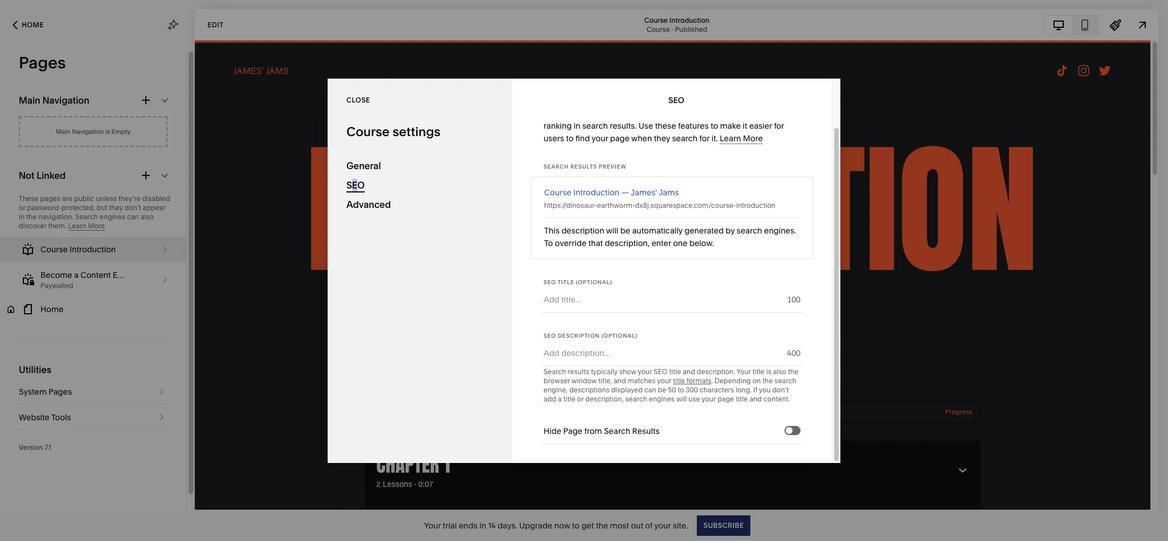 Task type: describe. For each thing, give the bounding box(es) containing it.
learn more link for make
[[720, 133, 763, 144]]

0 horizontal spatial learn
[[68, 222, 86, 230]]

automatically
[[633, 226, 683, 236]]

on
[[753, 377, 761, 385]]

100
[[788, 294, 801, 305]]

400
[[788, 348, 801, 358]]

displayed
[[612, 386, 643, 394]]

course introduction
[[40, 245, 116, 255]]

will inside this description will be automatically generated by search engines. to override that description, enter one below.
[[607, 226, 619, 236]]

can inside the . depending on the search engine, descriptions displayed can be 50 to 300 characters long. if you don't add a title or description, search engines will use your page title and content.
[[645, 386, 657, 394]]

matches
[[628, 377, 656, 385]]

seo left the description
[[544, 333, 556, 339]]

get
[[582, 521, 594, 531]]

the inside the "these pages are public unless they're disabled or password-protected, but they don't appear in the navigation. search engines can also discover them."
[[26, 213, 37, 221]]

1 home button from the top
[[0, 13, 56, 38]]

they inside search engine optimization (seo) allows you to improve your ranking in search results. use these features to make it easier for users to find your page when they search for it.
[[654, 133, 671, 143]]

empty
[[112, 128, 131, 136]]

utilities
[[19, 364, 51, 376]]

them.
[[48, 222, 67, 230]]

appear
[[143, 204, 166, 212]]

generated
[[685, 226, 724, 236]]

search inside the "these pages are public unless they're disabled or password-protected, but they don't appear in the navigation. search engines can also discover them."
[[75, 213, 98, 221]]

published
[[675, 25, 708, 33]]

or inside the . depending on the search engine, descriptions displayed can be 50 to 300 characters long. if you don't add a title or description, search engines will use your page title and content.
[[577, 395, 584, 403]]

from
[[585, 426, 602, 436]]

search down features
[[672, 133, 698, 143]]

is inside search results typically show your seo title and description. your title is also the browser window title, and matches your
[[767, 367, 772, 376]]

close button
[[347, 90, 371, 111]]

title
[[558, 279, 575, 285]]

protected,
[[62, 204, 95, 212]]

search right from
[[604, 426, 631, 436]]

course for course introduction course · published
[[645, 16, 668, 24]]

add a new page to the "not linked" navigation group image
[[140, 169, 152, 182]]

paywalled
[[40, 281, 73, 290]]

seo title (optional)
[[544, 279, 613, 285]]

long.
[[736, 386, 752, 394]]

one
[[673, 238, 688, 248]]

course for course settings
[[347, 124, 390, 139]]

descriptions
[[570, 386, 610, 394]]

course for course introduction
[[40, 245, 68, 255]]

to left find at the top of page
[[566, 133, 574, 143]]

title formats
[[673, 377, 712, 385]]

engine
[[572, 108, 598, 118]]

pages
[[40, 194, 60, 203]]

seo left the title
[[544, 279, 556, 285]]

course for course introduction — james' jams https://dinosaur-earthworm-dx8j.squarespace.com/course-introduction
[[545, 187, 572, 198]]

1 vertical spatial and
[[614, 377, 626, 385]]

the right get at the bottom of page
[[596, 521, 609, 531]]

1 horizontal spatial more
[[744, 133, 763, 143]]

make
[[721, 121, 741, 131]]

these pages are public unless they're disabled or password-protected, but they don't appear in the navigation. search engines can also discover them.
[[19, 194, 170, 230]]

most
[[610, 521, 630, 531]]

these
[[656, 121, 677, 131]]

easier
[[750, 121, 773, 131]]

hide
[[544, 426, 562, 436]]

a inside the . depending on the search engine, descriptions displayed can be 50 to 300 characters long. if you don't add a title or description, search engines will use your page title and content.
[[558, 395, 562, 403]]

main for main navigation is empty
[[56, 128, 70, 136]]

seo up "ranking"
[[544, 72, 570, 88]]

title formats link
[[673, 377, 712, 385]]

edit button
[[200, 14, 231, 35]]

the inside search results typically show your seo title and description. your title is also the browser window title, and matches your
[[788, 367, 799, 376]]

description, inside this description will be automatically generated by search engines. to override that description, enter one below.
[[605, 238, 650, 248]]

general
[[347, 160, 381, 171]]

typically
[[591, 367, 618, 376]]

become a content expert paywalled
[[40, 270, 137, 290]]

unless
[[96, 194, 117, 203]]

0 vertical spatial pages
[[19, 53, 66, 72]]

out
[[631, 521, 644, 531]]

hide page from search results
[[544, 426, 660, 436]]

seo inside search results typically show your seo title and description. your title is also the browser window title, and matches your
[[654, 367, 668, 376]]

features
[[678, 121, 709, 131]]

improve
[[722, 108, 754, 118]]

not linked
[[19, 170, 66, 181]]

seo description (optional)
[[544, 333, 638, 339]]

navigation.
[[38, 213, 74, 221]]

to up the it.
[[711, 121, 719, 131]]

0 horizontal spatial learn more
[[68, 222, 105, 230]]

will inside the . depending on the search engine, descriptions displayed can be 50 to 300 characters long. if you don't add a title or description, search engines will use your page title and content.
[[677, 395, 687, 403]]

can inside the "these pages are public unless they're disabled or password-protected, but they don't appear in the navigation. search engines can also discover them."
[[127, 213, 139, 221]]

1 vertical spatial results
[[633, 426, 660, 436]]

website tools button
[[19, 405, 168, 430]]

7.1
[[45, 444, 51, 452]]

engines.
[[765, 226, 797, 236]]

disabled
[[142, 194, 170, 203]]

introduction
[[737, 201, 776, 210]]

page inside search engine optimization (seo) allows you to improve your ranking in search results. use these features to make it easier for users to find your page when they search for it.
[[610, 133, 630, 143]]

formats
[[687, 377, 712, 385]]

search results typically show your seo title and description. your title is also the browser window title, and matches your
[[544, 367, 799, 385]]

0 vertical spatial home
[[22, 21, 44, 29]]

1 vertical spatial your
[[424, 521, 441, 531]]

upgrade
[[520, 521, 553, 531]]

description
[[558, 333, 600, 339]]

navigation for main navigation
[[42, 95, 89, 106]]

dx8j.squarespace.com/course-
[[636, 201, 737, 210]]

engines inside the "these pages are public unless they're disabled or password-protected, but they don't appear in the navigation. search engines can also discover them."
[[100, 213, 125, 221]]

become
[[40, 270, 72, 280]]

that
[[589, 238, 603, 248]]

find
[[576, 133, 590, 143]]

100 text field
[[544, 293, 781, 306]]

engine,
[[544, 386, 568, 394]]

results.
[[610, 121, 637, 131]]

navigation for main navigation is empty
[[72, 128, 104, 136]]

results
[[568, 367, 590, 376]]

.
[[712, 377, 713, 385]]

learn more link for search
[[68, 222, 105, 231]]

advanced link
[[347, 195, 494, 214]]

allows
[[672, 108, 696, 118]]

expert
[[113, 270, 137, 280]]

linked
[[37, 170, 66, 181]]

password-
[[27, 204, 62, 212]]

search results preview
[[544, 163, 627, 170]]

discover
[[19, 222, 46, 230]]

of
[[646, 521, 653, 531]]

0 vertical spatial for
[[775, 121, 785, 131]]

1 horizontal spatial in
[[480, 521, 487, 531]]

days.
[[498, 521, 518, 531]]



Task type: locate. For each thing, give the bounding box(es) containing it.
pages up tools
[[49, 387, 72, 397]]

search down users
[[544, 163, 569, 170]]

main navigation is empty
[[56, 128, 131, 136]]

is up content.
[[767, 367, 772, 376]]

0 horizontal spatial and
[[614, 377, 626, 385]]

1 horizontal spatial introduction
[[574, 187, 620, 198]]

preview
[[599, 163, 627, 170]]

tools
[[51, 413, 71, 423]]

0 horizontal spatial a
[[74, 270, 79, 280]]

1 horizontal spatial can
[[645, 386, 657, 394]]

learn more link down protected,
[[68, 222, 105, 231]]

0 vertical spatial can
[[127, 213, 139, 221]]

engines
[[100, 213, 125, 221], [649, 395, 675, 403]]

learn more down protected,
[[68, 222, 105, 230]]

search inside search results typically show your seo title and description. your title is also the browser window title, and matches your
[[544, 367, 567, 376]]

pages inside button
[[49, 387, 72, 397]]

tab list
[[1046, 16, 1099, 34]]

description, inside the . depending on the search engine, descriptions displayed can be 50 to 300 characters long. if you don't add a title or description, search engines will use your page title and content.
[[586, 395, 624, 403]]

—
[[622, 187, 629, 198]]

also up content.
[[774, 367, 787, 376]]

override
[[555, 238, 587, 248]]

it
[[743, 121, 748, 131]]

learn down protected,
[[68, 222, 86, 230]]

page
[[564, 426, 583, 436]]

search up browser
[[544, 367, 567, 376]]

for left the it.
[[700, 133, 710, 143]]

seo up allows
[[669, 95, 685, 105]]

1 vertical spatial can
[[645, 386, 657, 394]]

0 vertical spatial (optional)
[[576, 279, 613, 285]]

to
[[713, 108, 721, 118], [711, 121, 719, 131], [566, 133, 574, 143], [678, 386, 685, 394], [573, 521, 580, 531]]

search up "ranking"
[[544, 108, 570, 118]]

search right by
[[737, 226, 763, 236]]

2 vertical spatial and
[[750, 395, 762, 403]]

this description will be automatically generated by search engines. to override that description, enter one below.
[[545, 226, 797, 248]]

(optional) for seo description (optional)
[[602, 333, 638, 339]]

1 vertical spatial (optional)
[[602, 333, 638, 339]]

0 horizontal spatial is
[[105, 128, 110, 136]]

these
[[19, 194, 39, 203]]

and down if
[[750, 395, 762, 403]]

in
[[574, 121, 581, 131], [19, 213, 25, 221], [480, 521, 487, 531]]

search for search results preview
[[544, 163, 569, 170]]

you inside search engine optimization (seo) allows you to improve your ranking in search results. use these features to make it easier for users to find your page when they search for it.
[[697, 108, 711, 118]]

you up features
[[697, 108, 711, 118]]

to left get at the bottom of page
[[573, 521, 580, 531]]

1 horizontal spatial and
[[683, 367, 696, 376]]

your left trial
[[424, 521, 441, 531]]

enter
[[652, 238, 672, 248]]

be inside this description will be automatically generated by search engines. to override that description, enter one below.
[[621, 226, 631, 236]]

search down displayed
[[626, 395, 648, 403]]

your inside search results typically show your seo title and description. your title is also the browser window title, and matches your
[[737, 367, 751, 376]]

0 horizontal spatial be
[[621, 226, 631, 236]]

will left use
[[677, 395, 687, 403]]

0 horizontal spatial results
[[571, 163, 597, 170]]

or
[[19, 204, 25, 212], [577, 395, 584, 403]]

1 horizontal spatial don't
[[773, 386, 789, 394]]

0 vertical spatial will
[[607, 226, 619, 236]]

the right on
[[763, 377, 773, 385]]

2 vertical spatial introduction
[[70, 245, 116, 255]]

seo down 'general'
[[347, 179, 365, 191]]

they down these
[[654, 133, 671, 143]]

browser
[[544, 377, 570, 385]]

also inside the "these pages are public unless they're disabled or password-protected, but they don't appear in the navigation. search engines can also discover them."
[[141, 213, 154, 221]]

earthworm-
[[597, 201, 636, 210]]

engines inside the . depending on the search engine, descriptions displayed can be 50 to 300 characters long. if you don't add a title or description, search engines will use your page title and content.
[[649, 395, 675, 403]]

the
[[26, 213, 37, 221], [788, 367, 799, 376], [763, 377, 773, 385], [596, 521, 609, 531]]

0 vertical spatial results
[[571, 163, 597, 170]]

can down matches
[[645, 386, 657, 394]]

1 vertical spatial page
[[718, 395, 735, 403]]

in left "14"
[[480, 521, 487, 531]]

search for search engine optimization (seo) allows you to improve your ranking in search results. use these features to make it easier for users to find your page when they search for it.
[[544, 108, 570, 118]]

don't up content.
[[773, 386, 789, 394]]

course inside course introduction button
[[40, 245, 68, 255]]

1 horizontal spatial learn
[[720, 133, 742, 143]]

in up find at the top of page
[[574, 121, 581, 131]]

0 horizontal spatial introduction
[[70, 245, 116, 255]]

also inside search results typically show your seo title and description. your title is also the browser window title, and matches your
[[774, 367, 787, 376]]

use
[[689, 395, 701, 403]]

0 horizontal spatial your
[[424, 521, 441, 531]]

navigation up main navigation is empty
[[42, 95, 89, 106]]

0 vertical spatial learn more link
[[720, 133, 763, 144]]

0 vertical spatial or
[[19, 204, 25, 212]]

they inside the "these pages are public unless they're disabled or password-protected, but they don't appear in the navigation. search engines can also discover them."
[[109, 204, 123, 212]]

dialog
[[328, 72, 841, 463]]

in inside search engine optimization (seo) allows you to improve your ranking in search results. use these features to make it easier for users to find your page when they search for it.
[[574, 121, 581, 131]]

system pages button
[[19, 380, 168, 405]]

page inside the . depending on the search engine, descriptions displayed can be 50 to 300 characters long. if you don't add a title or description, search engines will use your page title and content.
[[718, 395, 735, 403]]

0 horizontal spatial don't
[[125, 204, 141, 212]]

1 horizontal spatial learn more
[[720, 133, 763, 143]]

course introduction course · published
[[645, 16, 710, 33]]

optimization
[[600, 108, 647, 118]]

engines down 50
[[649, 395, 675, 403]]

your
[[737, 367, 751, 376], [424, 521, 441, 531]]

your inside the . depending on the search engine, descriptions displayed can be 50 to 300 characters long. if you don't add a title or description, search engines will use your page title and content.
[[702, 395, 716, 403]]

0 vertical spatial home button
[[0, 13, 56, 38]]

1 horizontal spatial learn more link
[[720, 133, 763, 144]]

search inside this description will be automatically generated by search engines. to override that description, enter one below.
[[737, 226, 763, 236]]

1 vertical spatial don't
[[773, 386, 789, 394]]

search down engine
[[583, 121, 608, 131]]

version 7.1
[[19, 444, 51, 452]]

0 vertical spatial learn
[[720, 133, 742, 143]]

0 vertical spatial don't
[[125, 204, 141, 212]]

is
[[105, 128, 110, 136], [767, 367, 772, 376]]

learn more link down it
[[720, 133, 763, 144]]

1 horizontal spatial main
[[56, 128, 70, 136]]

content
[[81, 270, 111, 280]]

1 vertical spatial or
[[577, 395, 584, 403]]

search engine optimization (seo) allows you to improve your ranking in search results. use these features to make it easier for users to find your page when they search for it.
[[544, 108, 785, 143]]

learn more down it
[[720, 133, 763, 143]]

your up matches
[[638, 367, 652, 376]]

0 horizontal spatial in
[[19, 213, 25, 221]]

2 horizontal spatial introduction
[[670, 16, 710, 24]]

1 vertical spatial learn more link
[[68, 222, 105, 231]]

300
[[686, 386, 699, 394]]

2 horizontal spatial and
[[750, 395, 762, 403]]

now
[[555, 521, 571, 531]]

(optional) right the title
[[576, 279, 613, 285]]

1 vertical spatial description,
[[586, 395, 624, 403]]

description, down descriptions
[[586, 395, 624, 403]]

a right add
[[558, 395, 562, 403]]

not
[[19, 170, 35, 181]]

don't inside the "these pages are public unless they're disabled or password-protected, but they don't appear in the navigation. search engines can also discover them."
[[125, 204, 141, 212]]

introduction up published
[[670, 16, 710, 24]]

or inside the "these pages are public unless they're disabled or password-protected, but they don't appear in the navigation. search engines can also discover them."
[[19, 204, 25, 212]]

0 horizontal spatial or
[[19, 204, 25, 212]]

1 horizontal spatial be
[[658, 386, 667, 394]]

your up 'depending'
[[737, 367, 751, 376]]

page down results.
[[610, 133, 630, 143]]

(optional) up the show at the bottom right of page
[[602, 333, 638, 339]]

for
[[775, 121, 785, 131], [700, 133, 710, 143]]

you inside the . depending on the search engine, descriptions displayed can be 50 to 300 characters long. if you don't add a title or description, search engines will use your page title and content.
[[759, 386, 771, 394]]

(optional) for seo title (optional)
[[576, 279, 613, 285]]

0 vertical spatial you
[[697, 108, 711, 118]]

for right easier
[[775, 121, 785, 131]]

trial
[[443, 521, 457, 531]]

your right of
[[655, 521, 671, 531]]

james'
[[631, 187, 658, 198]]

1 vertical spatial a
[[558, 395, 562, 403]]

14
[[488, 521, 496, 531]]

Hide Page from Search Results checkbox
[[786, 428, 793, 434]]

search for search results typically show your seo title and description. your title is also the browser window title, and matches your
[[544, 367, 567, 376]]

1 horizontal spatial for
[[775, 121, 785, 131]]

more down 'but'
[[88, 222, 105, 230]]

1 vertical spatial home button
[[0, 297, 186, 322]]

introduction up content
[[70, 245, 116, 255]]

(seo)
[[649, 108, 670, 118]]

0 vertical spatial in
[[574, 121, 581, 131]]

more
[[744, 133, 763, 143], [88, 222, 105, 230]]

in up discover
[[19, 213, 25, 221]]

1 vertical spatial in
[[19, 213, 25, 221]]

1 horizontal spatial page
[[718, 395, 735, 403]]

they're
[[118, 194, 141, 203]]

your right find at the top of page
[[592, 133, 609, 143]]

by
[[726, 226, 735, 236]]

ends
[[459, 521, 478, 531]]

depending
[[715, 377, 751, 385]]

course settings
[[347, 124, 441, 139]]

your trial ends in 14 days. upgrade now to get the most out of your site.
[[424, 521, 688, 531]]

0 vertical spatial introduction
[[670, 16, 710, 24]]

0 vertical spatial also
[[141, 213, 154, 221]]

main navigation
[[19, 95, 89, 106]]

0 vertical spatial a
[[74, 270, 79, 280]]

and up title formats link
[[683, 367, 696, 376]]

1 vertical spatial introduction
[[574, 187, 620, 198]]

title,
[[599, 377, 612, 385]]

1 horizontal spatial will
[[677, 395, 687, 403]]

0 vertical spatial be
[[621, 226, 631, 236]]

1 horizontal spatial a
[[558, 395, 562, 403]]

0 horizontal spatial will
[[607, 226, 619, 236]]

0 horizontal spatial learn more link
[[68, 222, 105, 231]]

0 horizontal spatial you
[[697, 108, 711, 118]]

dialog containing seo
[[328, 72, 841, 463]]

1 vertical spatial is
[[767, 367, 772, 376]]

jams
[[659, 187, 679, 198]]

the inside the . depending on the search engine, descriptions displayed can be 50 to 300 characters long. if you don't add a title or description, search engines will use your page title and content.
[[763, 377, 773, 385]]

learn
[[720, 133, 742, 143], [68, 222, 86, 230]]

introduction inside course introduction course · published
[[670, 16, 710, 24]]

and up displayed
[[614, 377, 626, 385]]

will down earthworm-
[[607, 226, 619, 236]]

a left content
[[74, 270, 79, 280]]

and inside the . depending on the search engine, descriptions displayed can be 50 to 300 characters long. if you don't add a title or description, search engines will use your page title and content.
[[750, 395, 762, 403]]

search down protected,
[[75, 213, 98, 221]]

course inside "course introduction — james' jams https://dinosaur-earthworm-dx8j.squarespace.com/course-introduction"
[[545, 187, 572, 198]]

1 vertical spatial main
[[56, 128, 70, 136]]

1 horizontal spatial you
[[759, 386, 771, 394]]

in inside the "these pages are public unless they're disabled or password-protected, but they don't appear in the navigation. search engines can also discover them."
[[19, 213, 25, 221]]

1 horizontal spatial or
[[577, 395, 584, 403]]

1 vertical spatial learn more
[[68, 222, 105, 230]]

don't down they're
[[125, 204, 141, 212]]

1 horizontal spatial they
[[654, 133, 671, 143]]

also down appear
[[141, 213, 154, 221]]

website
[[19, 413, 50, 423]]

results down displayed
[[633, 426, 660, 436]]

this
[[545, 226, 560, 236]]

1 vertical spatial engines
[[649, 395, 675, 403]]

a
[[74, 270, 79, 280], [558, 395, 562, 403]]

search inside search engine optimization (seo) allows you to improve your ranking in search results. use these features to make it easier for users to find your page when they search for it.
[[544, 108, 570, 118]]

they down unless
[[109, 204, 123, 212]]

1 vertical spatial they
[[109, 204, 123, 212]]

0 vertical spatial and
[[683, 367, 696, 376]]

0 horizontal spatial for
[[700, 133, 710, 143]]

0 horizontal spatial main
[[19, 95, 40, 106]]

version
[[19, 444, 43, 452]]

main for main navigation
[[19, 95, 40, 106]]

1 vertical spatial for
[[700, 133, 710, 143]]

you right if
[[759, 386, 771, 394]]

1 vertical spatial learn
[[68, 222, 86, 230]]

your up easier
[[755, 108, 772, 118]]

2 home button from the top
[[0, 297, 186, 322]]

system
[[19, 387, 47, 397]]

introduction up earthworm-
[[574, 187, 620, 198]]

to left 'improve' at the right top
[[713, 108, 721, 118]]

0 vertical spatial is
[[105, 128, 110, 136]]

be down earthworm-
[[621, 226, 631, 236]]

to inside the . depending on the search engine, descriptions displayed can be 50 to 300 characters long. if you don't add a title or description, search engines will use your page title and content.
[[678, 386, 685, 394]]

1 vertical spatial more
[[88, 222, 105, 230]]

learn down the "make"
[[720, 133, 742, 143]]

1 vertical spatial will
[[677, 395, 687, 403]]

400 text field
[[544, 347, 781, 359]]

course introduction button
[[0, 237, 186, 262]]

engines down 'but'
[[100, 213, 125, 221]]

introduction inside button
[[70, 245, 116, 255]]

edit
[[208, 20, 224, 29]]

0 vertical spatial your
[[737, 367, 751, 376]]

your
[[755, 108, 772, 118], [592, 133, 609, 143], [638, 367, 652, 376], [658, 377, 672, 385], [702, 395, 716, 403], [655, 521, 671, 531]]

0 horizontal spatial page
[[610, 133, 630, 143]]

close
[[347, 96, 371, 104]]

your up 50
[[658, 377, 672, 385]]

more down easier
[[744, 133, 763, 143]]

website tools
[[19, 413, 71, 423]]

content.
[[764, 395, 790, 403]]

1 horizontal spatial is
[[767, 367, 772, 376]]

be left 50
[[658, 386, 667, 394]]

0 horizontal spatial more
[[88, 222, 105, 230]]

will
[[607, 226, 619, 236], [677, 395, 687, 403]]

0 vertical spatial engines
[[100, 213, 125, 221]]

0 horizontal spatial also
[[141, 213, 154, 221]]

add a new page to the "main navigation" group image
[[140, 94, 152, 107]]

pages up the main navigation
[[19, 53, 66, 72]]

seo link
[[347, 175, 494, 195]]

0 horizontal spatial engines
[[100, 213, 125, 221]]

1 vertical spatial be
[[658, 386, 667, 394]]

your down characters
[[702, 395, 716, 403]]

window
[[572, 377, 597, 385]]

be inside the . depending on the search engine, descriptions displayed can be 50 to 300 characters long. if you don't add a title or description, search engines will use your page title and content.
[[658, 386, 667, 394]]

0 vertical spatial main
[[19, 95, 40, 106]]

seo down 400 text box
[[654, 367, 668, 376]]

can down they're
[[127, 213, 139, 221]]

to right 50
[[678, 386, 685, 394]]

1 vertical spatial pages
[[49, 387, 72, 397]]

navigation left empty
[[72, 128, 104, 136]]

home
[[22, 21, 44, 29], [40, 304, 63, 315]]

seo inside 'link'
[[347, 179, 365, 191]]

a inside "become a content expert paywalled"
[[74, 270, 79, 280]]

1 vertical spatial navigation
[[72, 128, 104, 136]]

page down characters
[[718, 395, 735, 403]]

you
[[697, 108, 711, 118], [759, 386, 771, 394]]

search up content.
[[775, 377, 797, 385]]

1 horizontal spatial also
[[774, 367, 787, 376]]

1 vertical spatial also
[[774, 367, 787, 376]]

1 vertical spatial home
[[40, 304, 63, 315]]

0 vertical spatial they
[[654, 133, 671, 143]]

·
[[672, 25, 674, 33]]

results down find at the top of page
[[571, 163, 597, 170]]

introduction for course
[[670, 16, 710, 24]]

pages
[[19, 53, 66, 72], [49, 387, 72, 397]]

course
[[645, 16, 668, 24], [647, 25, 671, 33], [347, 124, 390, 139], [545, 187, 572, 198], [40, 245, 68, 255]]

0 vertical spatial description,
[[605, 238, 650, 248]]

0 horizontal spatial they
[[109, 204, 123, 212]]

if
[[754, 386, 758, 394]]

. depending on the search engine, descriptions displayed can be 50 to 300 characters long. if you don't add a title or description, search engines will use your page title and content.
[[544, 377, 797, 403]]

page
[[610, 133, 630, 143], [718, 395, 735, 403]]

1 horizontal spatial results
[[633, 426, 660, 436]]

0 vertical spatial more
[[744, 133, 763, 143]]

don't inside the . depending on the search engine, descriptions displayed can be 50 to 300 characters long. if you don't add a title or description, search engines will use your page title and content.
[[773, 386, 789, 394]]

the up discover
[[26, 213, 37, 221]]

below.
[[690, 238, 715, 248]]

learn more
[[720, 133, 763, 143], [68, 222, 105, 230]]

or down descriptions
[[577, 395, 584, 403]]

introduction inside "course introduction — james' jams https://dinosaur-earthworm-dx8j.squarespace.com/course-introduction"
[[574, 187, 620, 198]]

50
[[668, 386, 677, 394]]

is left empty
[[105, 128, 110, 136]]

introduction for —
[[574, 187, 620, 198]]

the down 400
[[788, 367, 799, 376]]

0 vertical spatial page
[[610, 133, 630, 143]]

introduction
[[670, 16, 710, 24], [574, 187, 620, 198], [70, 245, 116, 255]]

use
[[639, 121, 654, 131]]

system pages
[[19, 387, 72, 397]]

or down these
[[19, 204, 25, 212]]

description, right that
[[605, 238, 650, 248]]



Task type: vqa. For each thing, say whether or not it's contained in the screenshot.
the bottommost 'Pages'
yes



